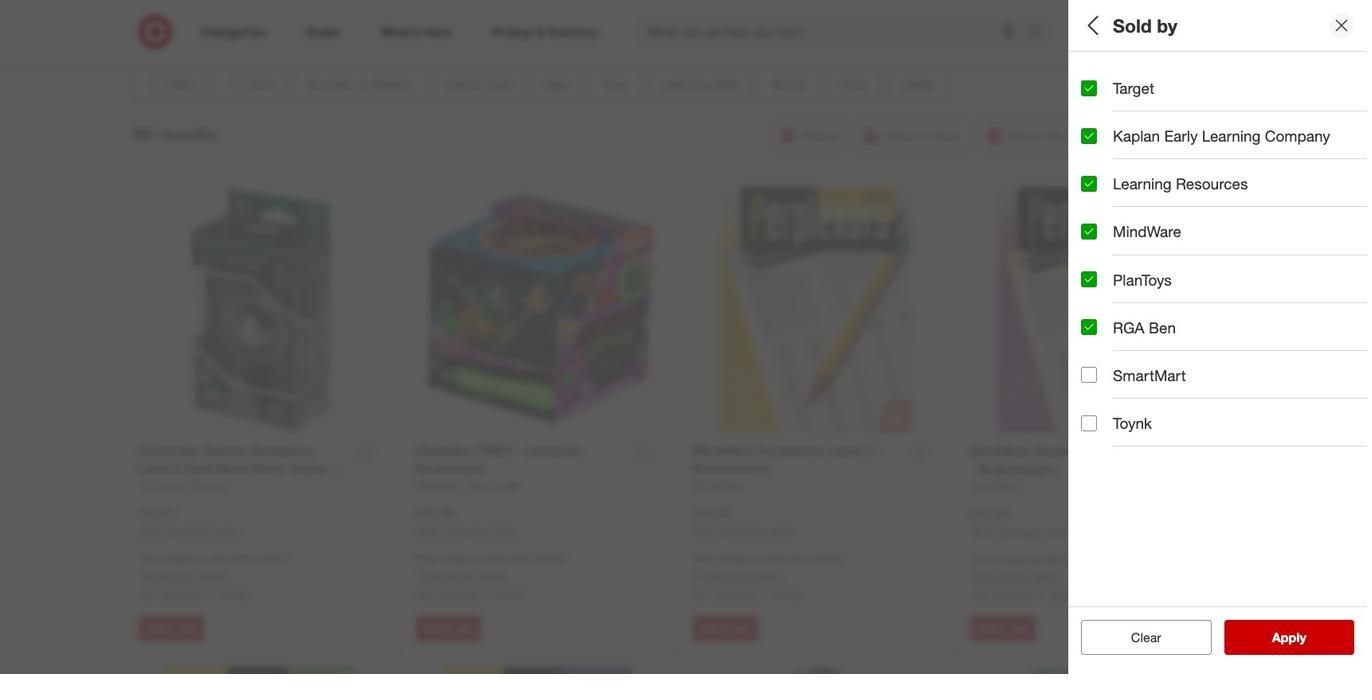 Task type: describe. For each thing, give the bounding box(es) containing it.
SmartMart checkbox
[[1081, 368, 1097, 384]]

$15
[[1136, 312, 1154, 325]]

99
[[133, 122, 153, 145]]

clear for clear all
[[1123, 630, 1154, 646]]

sponsored
[[1109, 38, 1156, 50]]

see results
[[1256, 630, 1323, 646]]

roar;
[[1300, 256, 1326, 270]]

toynk
[[1113, 414, 1152, 433]]

skills;
[[1326, 200, 1355, 214]]

1
[[1081, 423, 1088, 437]]

plantoys
[[1113, 271, 1172, 289]]

$25.99 when purchased online
[[416, 505, 517, 538]]

$100
[[1326, 312, 1350, 325]]

results for 99 results
[[158, 122, 217, 145]]

What can we help you find? suggestions appear below search field
[[637, 14, 1031, 49]]

learning skill coding; creative thinking; creativity; fine motor skills; gr
[[1081, 180, 1367, 214]]

$25;
[[1173, 312, 1194, 325]]

creativity;
[[1216, 200, 1267, 214]]

all filters
[[1081, 14, 1158, 36]]

results for see results
[[1282, 630, 1323, 646]]

learning for resources
[[1113, 175, 1172, 193]]

learning right early
[[1202, 127, 1261, 145]]

RGA Ben checkbox
[[1081, 320, 1097, 336]]

$50;
[[1234, 312, 1255, 325]]

learning for skill
[[1081, 180, 1145, 198]]

Toynk checkbox
[[1081, 416, 1097, 432]]

coding;
[[1081, 200, 1121, 214]]

1 horizontal spatial $16.95 when purchased online
[[971, 506, 1072, 539]]

ben
[[1149, 319, 1176, 337]]

all
[[1157, 630, 1170, 646]]

clear all button
[[1081, 621, 1212, 656]]

PlanToys checkbox
[[1081, 272, 1097, 288]]

search
[[1020, 25, 1058, 41]]

up
[[1135, 423, 1147, 437]]

deals
[[1081, 347, 1122, 365]]

$100;
[[1296, 312, 1323, 325]]

sold
[[1113, 14, 1152, 36]]

deals all deals; sale; weekly ad
[[1081, 347, 1212, 381]]

alice
[[1081, 256, 1106, 270]]

Include out of stock checkbox
[[1081, 575, 1097, 591]]

see results button
[[1224, 621, 1355, 656]]

star
[[1091, 423, 1110, 437]]

smartmart
[[1113, 366, 1186, 385]]

adult
[[1110, 89, 1136, 102]]

Learning Resources checkbox
[[1081, 176, 1097, 192]]

apply
[[1272, 630, 1307, 646]]

guest
[[1081, 403, 1124, 421]]

when inside $25.99 when purchased online
[[416, 526, 441, 538]]

apply button
[[1224, 621, 1355, 656]]

Target checkbox
[[1081, 80, 1097, 96]]

type board games; brainteasers
[[1081, 124, 1219, 158]]

creative
[[1124, 200, 1165, 214]]

clear all
[[1123, 630, 1170, 646]]

by
[[1157, 14, 1178, 36]]

kaplan early learning company
[[1113, 127, 1331, 145]]

age kids; adult
[[1081, 68, 1136, 102]]

bepuzzled;
[[1187, 256, 1243, 270]]

learning resources
[[1113, 175, 1248, 193]]

1 horizontal spatial $16.95
[[971, 506, 1009, 522]]

$25
[[1197, 312, 1215, 325]]

MindWare checkbox
[[1081, 224, 1097, 240]]



Task type: locate. For each thing, give the bounding box(es) containing it.
kids;
[[1081, 89, 1107, 102]]

orders*
[[254, 553, 290, 566], [532, 553, 568, 566], [809, 553, 845, 566], [1086, 553, 1122, 567]]

2 clear from the left
[[1131, 630, 1162, 646]]

thinking;
[[1168, 200, 1213, 214]]

$35
[[233, 553, 251, 566], [511, 553, 529, 566], [788, 553, 806, 566], [1065, 553, 1083, 567]]

*
[[139, 569, 143, 583], [416, 569, 420, 583], [693, 569, 697, 583], [971, 570, 975, 583]]

$50
[[1259, 312, 1276, 325]]

guest rating 1 star and up
[[1081, 403, 1175, 437]]

brand
[[1081, 236, 1125, 254]]

early
[[1165, 127, 1198, 145]]

in
[[1109, 256, 1117, 270], [206, 588, 215, 602], [483, 588, 492, 602], [761, 588, 769, 602], [1038, 589, 1047, 603]]

all down deals
[[1081, 368, 1094, 381]]

advertisement region
[[200, 0, 1156, 37]]

ad
[[1198, 368, 1212, 381]]

rating
[[1128, 403, 1175, 421]]

purchased
[[166, 526, 212, 538], [443, 526, 489, 538], [721, 526, 766, 538], [998, 527, 1044, 539]]

all filters dialog
[[1069, 0, 1367, 675]]

0 horizontal spatial $16.95
[[693, 505, 732, 521]]

fine
[[1270, 200, 1291, 214]]

clear inside the clear button
[[1131, 630, 1162, 646]]

when
[[139, 526, 164, 538], [416, 526, 441, 538], [693, 526, 718, 538], [971, 527, 995, 539]]

learning up the coding; on the top right of the page
[[1081, 180, 1145, 198]]

available
[[160, 588, 203, 602], [437, 588, 480, 602], [714, 588, 758, 602], [992, 589, 1035, 603]]

clear button
[[1081, 621, 1212, 656]]

in inside the brand alice in wonderland; bepuzzled; chuckle & roar; educatio
[[1109, 256, 1117, 270]]

purchased inside $14.87 when purchased online
[[166, 526, 212, 538]]

free
[[139, 553, 161, 566], [416, 553, 438, 566], [693, 553, 715, 566], [971, 553, 993, 567]]

skill
[[1149, 180, 1179, 198]]

age
[[1081, 68, 1110, 87]]

$15;
[[1112, 312, 1133, 325]]

chuckle
[[1246, 256, 1287, 270]]

0 vertical spatial all
[[1081, 14, 1103, 36]]

results
[[158, 122, 217, 145], [1282, 630, 1323, 646]]

$14.87
[[139, 505, 177, 521]]

deals;
[[1097, 368, 1128, 381]]

not
[[139, 588, 157, 602], [416, 588, 434, 602], [693, 588, 711, 602], [971, 589, 989, 603]]

results inside button
[[1282, 630, 1323, 646]]

shipping
[[164, 553, 206, 566], [441, 553, 484, 566], [719, 553, 761, 566], [996, 553, 1038, 567]]

clear
[[1123, 630, 1154, 646], [1131, 630, 1162, 646]]

sale;
[[1131, 368, 1156, 381]]

educatio
[[1330, 256, 1367, 270]]

rga ben
[[1113, 319, 1176, 337]]

results right the see at the bottom right
[[1282, 630, 1323, 646]]

stores
[[218, 588, 249, 602], [495, 588, 526, 602], [772, 588, 803, 602], [1050, 589, 1081, 603]]

when inside $14.87 when purchased online
[[139, 526, 164, 538]]

filters
[[1109, 14, 1158, 36]]

&
[[1290, 256, 1297, 270]]

1 vertical spatial all
[[1081, 368, 1094, 381]]

learning inside learning skill coding; creative thinking; creativity; fine motor skills; gr
[[1081, 180, 1145, 198]]

rga
[[1113, 319, 1145, 337]]

see
[[1256, 630, 1279, 646]]

learning up creative
[[1113, 175, 1172, 193]]

learning
[[1202, 127, 1261, 145], [1113, 175, 1172, 193], [1081, 180, 1145, 198]]

online inside $25.99 when purchased online
[[492, 526, 517, 538]]

clear for clear
[[1131, 630, 1162, 646]]

motor
[[1294, 200, 1323, 214]]

1 vertical spatial results
[[1282, 630, 1323, 646]]

clear inside clear all button
[[1123, 630, 1154, 646]]

99 results
[[133, 122, 217, 145]]

purchased inside $25.99 when purchased online
[[443, 526, 489, 538]]

all inside deals all deals; sale; weekly ad
[[1081, 368, 1094, 381]]

0 horizontal spatial results
[[158, 122, 217, 145]]

company
[[1265, 127, 1331, 145]]

free shipping with $35 orders* * exclusions apply. not available in stores
[[139, 553, 290, 602], [416, 553, 568, 602], [693, 553, 845, 602], [971, 553, 1122, 603]]

$0
[[1081, 312, 1093, 325]]

$25.99
[[416, 505, 454, 521]]

2 all from the top
[[1081, 368, 1094, 381]]

exclusions apply. button
[[143, 568, 229, 584], [420, 568, 506, 584], [697, 568, 784, 584], [975, 569, 1061, 585]]

1 all from the top
[[1081, 14, 1103, 36]]

online inside $14.87 when purchased online
[[214, 526, 240, 538]]

1 clear from the left
[[1123, 630, 1154, 646]]

all left sold
[[1081, 14, 1103, 36]]

all
[[1081, 14, 1103, 36], [1081, 368, 1094, 381]]

search button
[[1020, 14, 1058, 53]]

price
[[1081, 291, 1119, 310]]

resources
[[1176, 175, 1248, 193]]

gr
[[1359, 200, 1367, 214]]

$16.95 when purchased online
[[693, 505, 795, 538], [971, 506, 1072, 539]]

brainteasers
[[1157, 145, 1219, 158]]

Kaplan Early Learning Company checkbox
[[1081, 128, 1097, 144]]

results right 99
[[158, 122, 217, 145]]

type
[[1081, 124, 1115, 142]]

board
[[1081, 145, 1112, 158]]

sold by dialog
[[1069, 0, 1367, 675]]

brand alice in wonderland; bepuzzled; chuckle & roar; educatio
[[1081, 236, 1367, 270]]

weekly
[[1159, 368, 1195, 381]]

$14.87 when purchased online
[[139, 505, 240, 538]]

1 horizontal spatial results
[[1282, 630, 1323, 646]]

0 horizontal spatial $16.95 when purchased online
[[693, 505, 795, 538]]

games;
[[1115, 145, 1154, 158]]

online
[[214, 526, 240, 538], [492, 526, 517, 538], [769, 526, 795, 538], [1046, 527, 1072, 539]]

sold by
[[1113, 14, 1178, 36]]

target
[[1113, 79, 1155, 97]]

0 vertical spatial results
[[158, 122, 217, 145]]

price $0  –  $15; $15  –  $25; $25  –  $50; $50  –  $100; $100  –  
[[1081, 291, 1367, 325]]

kaplan
[[1113, 127, 1160, 145]]

wonderland;
[[1121, 256, 1184, 270]]

and
[[1113, 423, 1131, 437]]

exclusions
[[143, 569, 196, 583], [420, 569, 473, 583], [697, 569, 751, 583], [975, 570, 1028, 583]]

mindware
[[1113, 223, 1182, 241]]



Task type: vqa. For each thing, say whether or not it's contained in the screenshot.
bottommost results
yes



